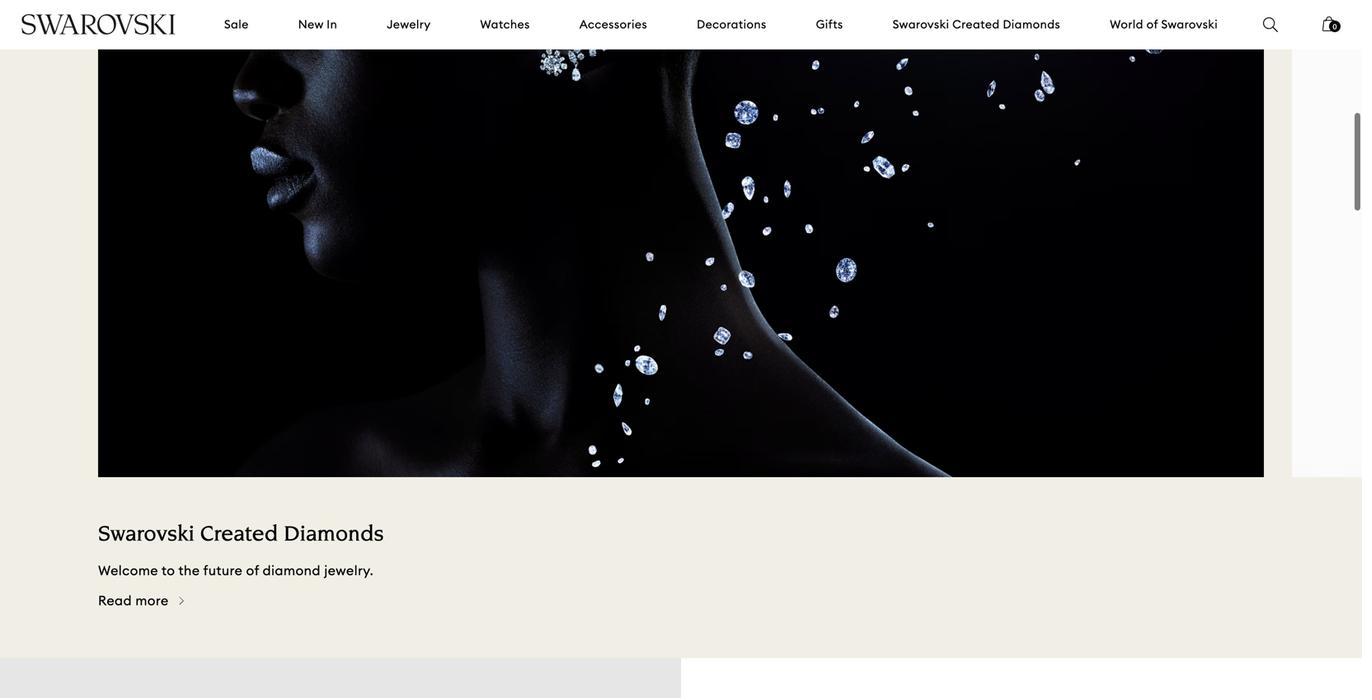 Task type: locate. For each thing, give the bounding box(es) containing it.
new
[[298, 17, 324, 32]]

0 horizontal spatial of
[[246, 562, 259, 579]]

1 vertical spatial swarovski created diamonds
[[98, 525, 384, 547]]

swarovski
[[893, 17, 949, 32], [1161, 17, 1218, 32], [98, 525, 195, 547]]

world of swarovski
[[1110, 17, 1218, 32]]

future
[[203, 562, 243, 579]]

of inside the 1 of 3 group
[[246, 562, 259, 579]]

new in link
[[298, 16, 337, 33]]

1 vertical spatial diamonds
[[284, 525, 384, 547]]

to
[[162, 562, 175, 579]]

0 vertical spatial swarovski created diamonds
[[893, 17, 1060, 32]]

swarovski inside the 1 of 3 group
[[98, 525, 195, 547]]

2 horizontal spatial swarovski
[[1161, 17, 1218, 32]]

welcome to the future of diamond jewelry.
[[98, 562, 374, 579]]

read more link
[[98, 592, 184, 613]]

1 vertical spatial of
[[246, 562, 259, 579]]

0 horizontal spatial swarovski created diamonds
[[98, 525, 384, 547]]

0 link
[[1322, 15, 1341, 43]]

of right world
[[1147, 17, 1158, 32]]

arrow standard image
[[179, 597, 184, 606]]

jewelry link
[[387, 16, 431, 33]]

0 vertical spatial of
[[1147, 17, 1158, 32]]

swarovski created diamonds inside the 1 of 3 group
[[98, 525, 384, 547]]

in
[[327, 17, 337, 32]]

of right future
[[246, 562, 259, 579]]

created inside the 1 of 3 group
[[200, 525, 278, 547]]

0 horizontal spatial swarovski
[[98, 525, 195, 547]]

0 horizontal spatial created
[[200, 525, 278, 547]]

1 horizontal spatial swarovski
[[893, 17, 949, 32]]

accessories
[[579, 17, 647, 32]]

1 horizontal spatial of
[[1147, 17, 1158, 32]]

1 vertical spatial created
[[200, 525, 278, 547]]

world
[[1110, 17, 1143, 32]]

of inside the world of swarovski link
[[1147, 17, 1158, 32]]

0 vertical spatial created
[[952, 17, 1000, 32]]

diamonds
[[1003, 17, 1060, 32], [284, 525, 384, 547]]

1 horizontal spatial swarovski created diamonds
[[893, 17, 1060, 32]]

watches link
[[480, 16, 530, 33]]

of
[[1147, 17, 1158, 32], [246, 562, 259, 579]]

search image image
[[1263, 17, 1278, 32]]

diamonds inside the 1 of 3 group
[[284, 525, 384, 547]]

cart-mobile image image
[[1322, 16, 1336, 31]]

decorations link
[[697, 16, 767, 33]]

watches
[[480, 17, 530, 32]]

created
[[952, 17, 1000, 32], [200, 525, 278, 547]]

1 horizontal spatial diamonds
[[1003, 17, 1060, 32]]

swarovski created diamonds
[[893, 17, 1060, 32], [98, 525, 384, 547]]

diamond
[[263, 562, 321, 579]]

0 horizontal spatial diamonds
[[284, 525, 384, 547]]

more
[[135, 592, 169, 609]]



Task type: describe. For each thing, give the bounding box(es) containing it.
swarovski image
[[21, 14, 176, 35]]

new in
[[298, 17, 337, 32]]

swarovski created diamonds link
[[893, 16, 1060, 33]]

accessories link
[[579, 16, 647, 33]]

the
[[178, 562, 200, 579]]

1 horizontal spatial created
[[952, 17, 1000, 32]]

read
[[98, 592, 132, 609]]

jewelry
[[387, 17, 431, 32]]

jewelry.
[[324, 562, 374, 579]]

gifts link
[[816, 16, 843, 33]]

1 of 3 group
[[98, 0, 1264, 613]]

read more
[[98, 592, 169, 609]]

sale
[[224, 17, 249, 32]]

2 of 3 group
[[1292, 0, 1362, 613]]

welcome
[[98, 562, 158, 579]]

sale link
[[224, 16, 249, 33]]

swarovski inside the world of swarovski link
[[1161, 17, 1218, 32]]

0 vertical spatial diamonds
[[1003, 17, 1060, 32]]

decorations
[[697, 17, 767, 32]]

gifts
[[816, 17, 843, 32]]

0
[[1333, 22, 1337, 31]]

world of swarovski link
[[1110, 16, 1218, 33]]



Task type: vqa. For each thing, say whether or not it's contained in the screenshot.
Decorations
yes



